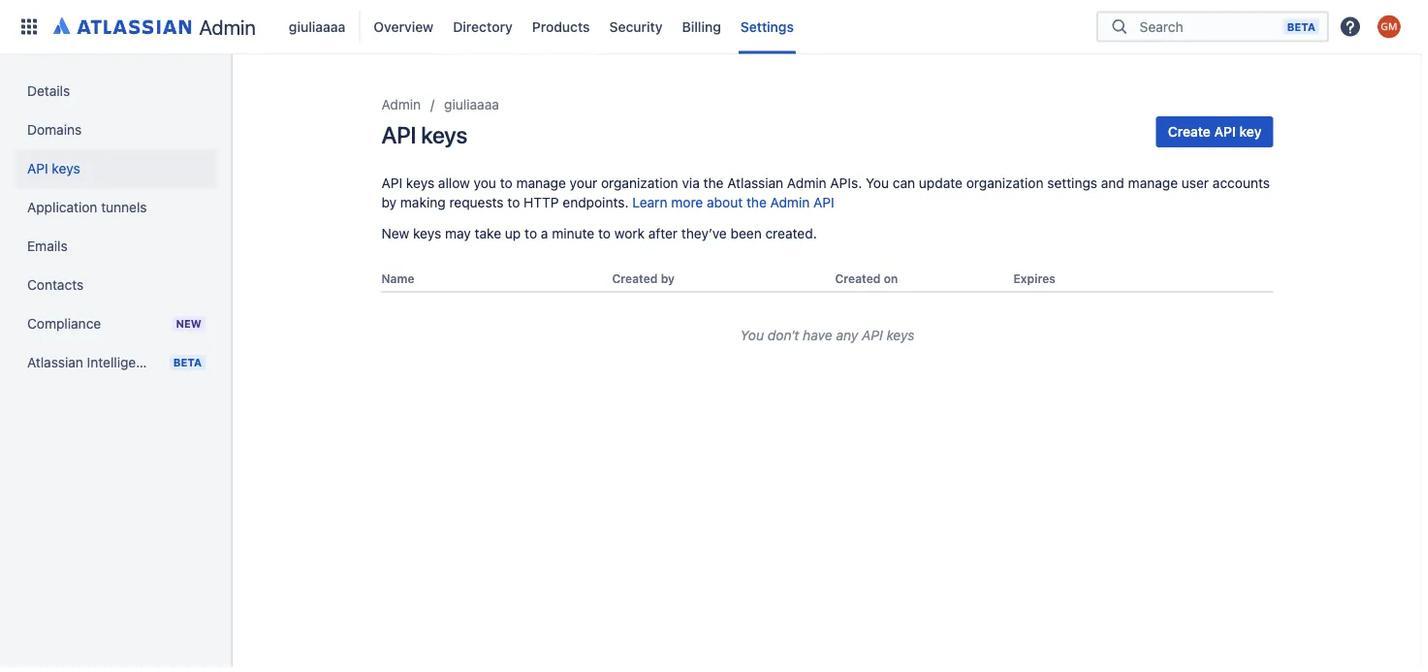 Task type: locate. For each thing, give the bounding box(es) containing it.
api keys down domains
[[27, 160, 80, 176]]

organization
[[601, 175, 678, 191], [966, 175, 1044, 191]]

0 vertical spatial new
[[382, 225, 409, 241]]

created by
[[612, 272, 675, 286]]

you left can
[[866, 175, 889, 191]]

manage up http
[[516, 175, 566, 191]]

0 horizontal spatial api keys
[[27, 160, 80, 176]]

admin banner
[[0, 0, 1422, 54]]

emails link
[[16, 227, 217, 266]]

1 horizontal spatial new
[[382, 225, 409, 241]]

new up beta
[[176, 318, 202, 330]]

api keys link
[[16, 149, 217, 188]]

accounts
[[1213, 175, 1270, 191]]

compliance
[[27, 316, 101, 332]]

admin link up details link
[[47, 11, 264, 42]]

1 vertical spatial the
[[746, 194, 767, 210]]

you
[[866, 175, 889, 191], [740, 327, 764, 343]]

giuliaaaa link down "directory" link
[[444, 93, 499, 116]]

1 horizontal spatial admin link
[[382, 93, 421, 116]]

the up about
[[703, 175, 724, 191]]

billing link
[[676, 11, 727, 42]]

1 horizontal spatial api keys
[[382, 121, 467, 148]]

atlassian inside the api keys allow you to manage your organization via the atlassian admin apis. you can update organization settings and manage user accounts by making requests to http endpoints.
[[727, 175, 784, 191]]

appswitcher icon image
[[17, 15, 41, 38]]

key
[[1240, 124, 1262, 140]]

1 vertical spatial new
[[176, 318, 202, 330]]

keys up making
[[406, 175, 435, 191]]

1 horizontal spatial atlassian
[[727, 175, 784, 191]]

giuliaaaa down "directory" link
[[444, 96, 499, 112]]

application tunnels link
[[16, 188, 217, 227]]

created down the work
[[612, 272, 658, 286]]

new for new
[[176, 318, 202, 330]]

giuliaaaa left overview at the left top of the page
[[289, 18, 346, 34]]

you inside the api keys allow you to manage your organization via the atlassian admin apis. you can update organization settings and manage user accounts by making requests to http endpoints.
[[866, 175, 889, 191]]

directory
[[453, 18, 513, 34]]

beta
[[173, 356, 202, 369]]

organization up learn
[[601, 175, 678, 191]]

created
[[612, 272, 658, 286], [835, 272, 881, 286]]

1 vertical spatial giuliaaaa link
[[444, 93, 499, 116]]

giuliaaaa link left overview link
[[283, 11, 351, 42]]

0 horizontal spatial by
[[382, 194, 397, 210]]

0 vertical spatial atlassian
[[727, 175, 784, 191]]

giuliaaaa
[[289, 18, 346, 34], [444, 96, 499, 112]]

been
[[731, 225, 762, 241]]

new for new keys may take up to a minute to work after they've been created.
[[382, 225, 409, 241]]

0 horizontal spatial admin link
[[47, 11, 264, 42]]

security
[[609, 18, 663, 34]]

application
[[27, 199, 97, 215]]

you left don't at the right of page
[[740, 327, 764, 343]]

don't
[[768, 327, 799, 343]]

1 horizontal spatial manage
[[1128, 175, 1178, 191]]

endpoints.
[[563, 194, 629, 210]]

create api key button
[[1156, 116, 1273, 147]]

giuliaaaa link
[[283, 11, 351, 42], [444, 93, 499, 116]]

1 manage from the left
[[516, 175, 566, 191]]

0 horizontal spatial the
[[703, 175, 724, 191]]

your
[[570, 175, 597, 191]]

by down 'after'
[[661, 272, 675, 286]]

admin up "created."
[[770, 194, 810, 210]]

you don't have any api keys
[[740, 327, 915, 343]]

create
[[1168, 124, 1211, 140]]

settings link
[[735, 11, 800, 42]]

organization right update
[[966, 175, 1044, 191]]

1 horizontal spatial organization
[[966, 175, 1044, 191]]

admin link
[[47, 11, 264, 42], [382, 93, 421, 116]]

0 vertical spatial by
[[382, 194, 397, 210]]

products
[[532, 18, 590, 34]]

created for created by
[[612, 272, 658, 286]]

to left http
[[507, 194, 520, 210]]

1 vertical spatial you
[[740, 327, 764, 343]]

0 vertical spatial you
[[866, 175, 889, 191]]

api inside button
[[1214, 124, 1236, 140]]

0 horizontal spatial manage
[[516, 175, 566, 191]]

0 vertical spatial the
[[703, 175, 724, 191]]

2 created from the left
[[835, 272, 881, 286]]

1 vertical spatial by
[[661, 272, 675, 286]]

new
[[382, 225, 409, 241], [176, 318, 202, 330]]

keys up application
[[52, 160, 80, 176]]

1 horizontal spatial created
[[835, 272, 881, 286]]

domains link
[[16, 111, 217, 149]]

0 vertical spatial giuliaaaa
[[289, 18, 346, 34]]

1 created from the left
[[612, 272, 658, 286]]

the right about
[[746, 194, 767, 210]]

new down making
[[382, 225, 409, 241]]

manage right the and
[[1128, 175, 1178, 191]]

details link
[[16, 72, 217, 111]]

0 horizontal spatial giuliaaaa link
[[283, 11, 351, 42]]

admin down overview link
[[382, 96, 421, 112]]

1 vertical spatial api keys
[[27, 160, 80, 176]]

giuliaaaa link inside global navigation element
[[283, 11, 351, 42]]

keys
[[421, 121, 467, 148], [52, 160, 80, 176], [406, 175, 435, 191], [413, 225, 441, 241], [887, 327, 915, 343]]

0 horizontal spatial you
[[740, 327, 764, 343]]

work
[[614, 225, 645, 241]]

0 horizontal spatial new
[[176, 318, 202, 330]]

Search field
[[1134, 9, 1283, 44]]

can
[[893, 175, 915, 191]]

keys inside the api keys allow you to manage your organization via the atlassian admin apis. you can update organization settings and manage user accounts by making requests to http endpoints.
[[406, 175, 435, 191]]

on
[[884, 272, 898, 286]]

atlassian up 'learn more about the admin api'
[[727, 175, 784, 191]]

admin
[[199, 15, 256, 39], [382, 96, 421, 112], [787, 175, 827, 191], [770, 194, 810, 210]]

after
[[648, 225, 678, 241]]

1 vertical spatial atlassian
[[27, 354, 83, 370]]

beta
[[1287, 20, 1316, 33]]

0 horizontal spatial organization
[[601, 175, 678, 191]]

a
[[541, 225, 548, 241]]

created left on
[[835, 272, 881, 286]]

0 vertical spatial admin link
[[47, 11, 264, 42]]

directory link
[[447, 11, 518, 42]]

1 horizontal spatial giuliaaaa
[[444, 96, 499, 112]]

atlassian
[[727, 175, 784, 191], [27, 354, 83, 370]]

2 manage from the left
[[1128, 175, 1178, 191]]

to
[[500, 175, 513, 191], [507, 194, 520, 210], [525, 225, 537, 241], [598, 225, 611, 241]]

allow
[[438, 175, 470, 191]]

learn more about the admin api link
[[632, 194, 834, 210]]

api
[[382, 121, 416, 148], [1214, 124, 1236, 140], [27, 160, 48, 176], [382, 175, 402, 191], [814, 194, 834, 210], [862, 327, 883, 343]]

making
[[400, 194, 446, 210]]

1 horizontal spatial you
[[866, 175, 889, 191]]

admin up toggle navigation icon
[[199, 15, 256, 39]]

via
[[682, 175, 700, 191]]

admin link down overview link
[[382, 93, 421, 116]]

0 vertical spatial giuliaaaa link
[[283, 11, 351, 42]]

0 horizontal spatial giuliaaaa
[[289, 18, 346, 34]]

settings
[[1047, 175, 1098, 191]]

atlassian intelligence
[[27, 354, 159, 370]]

manage
[[516, 175, 566, 191], [1128, 175, 1178, 191]]

1 horizontal spatial by
[[661, 272, 675, 286]]

atlassian image
[[53, 14, 191, 37], [53, 14, 191, 37]]

1 horizontal spatial the
[[746, 194, 767, 210]]

atlassian down compliance
[[27, 354, 83, 370]]

admin inside global navigation element
[[199, 15, 256, 39]]

account image
[[1378, 15, 1401, 38]]

0 horizontal spatial created
[[612, 272, 658, 286]]

the
[[703, 175, 724, 191], [746, 194, 767, 210]]

0 horizontal spatial atlassian
[[27, 354, 83, 370]]

admin left apis.
[[787, 175, 827, 191]]

by
[[382, 194, 397, 210], [661, 272, 675, 286]]

user
[[1182, 175, 1209, 191]]

api keys
[[382, 121, 467, 148], [27, 160, 80, 176]]

api keys up allow
[[382, 121, 467, 148]]

more
[[671, 194, 703, 210]]

by left making
[[382, 194, 397, 210]]



Task type: vqa. For each thing, say whether or not it's contained in the screenshot.
terryturtle85 for bottom terryturtle85 link
no



Task type: describe. For each thing, give the bounding box(es) containing it.
admin inside the api keys allow you to manage your organization via the atlassian admin apis. you can update organization settings and manage user accounts by making requests to http endpoints.
[[787, 175, 827, 191]]

help icon image
[[1339, 15, 1362, 38]]

global navigation element
[[12, 0, 1097, 54]]

apis.
[[830, 175, 862, 191]]

created.
[[765, 225, 817, 241]]

1 vertical spatial admin link
[[382, 93, 421, 116]]

2 organization from the left
[[966, 175, 1044, 191]]

intelligence
[[87, 354, 159, 370]]

contacts
[[27, 277, 84, 293]]

domains
[[27, 122, 82, 138]]

create api key
[[1168, 124, 1262, 140]]

overview link
[[368, 11, 439, 42]]

1 organization from the left
[[601, 175, 678, 191]]

the inside the api keys allow you to manage your organization via the atlassian admin apis. you can update organization settings and manage user accounts by making requests to http endpoints.
[[703, 175, 724, 191]]

keys right any
[[887, 327, 915, 343]]

toggle navigation image
[[213, 78, 256, 116]]

to right 'you'
[[500, 175, 513, 191]]

tunnels
[[101, 199, 147, 215]]

expires
[[1014, 272, 1056, 286]]

requests
[[449, 194, 504, 210]]

any
[[836, 327, 858, 343]]

about
[[707, 194, 743, 210]]

created for created on
[[835, 272, 881, 286]]

to left a
[[525, 225, 537, 241]]

new keys may take up to a minute to work after they've been created.
[[382, 225, 817, 241]]

0 vertical spatial api keys
[[382, 121, 467, 148]]

and
[[1101, 175, 1125, 191]]

have
[[803, 327, 833, 343]]

by inside the api keys allow you to manage your organization via the atlassian admin apis. you can update organization settings and manage user accounts by making requests to http endpoints.
[[382, 194, 397, 210]]

settings
[[741, 18, 794, 34]]

details
[[27, 83, 70, 99]]

name
[[382, 272, 414, 286]]

application tunnels
[[27, 199, 147, 215]]

update
[[919, 175, 963, 191]]

api inside the api keys allow you to manage your organization via the atlassian admin apis. you can update organization settings and manage user accounts by making requests to http endpoints.
[[382, 175, 402, 191]]

keys left may
[[413, 225, 441, 241]]

products link
[[526, 11, 596, 42]]

billing
[[682, 18, 721, 34]]

to left the work
[[598, 225, 611, 241]]

created on
[[835, 272, 898, 286]]

emails
[[27, 238, 68, 254]]

giuliaaaa inside global navigation element
[[289, 18, 346, 34]]

http
[[524, 194, 559, 210]]

minute
[[552, 225, 595, 241]]

overview
[[374, 18, 434, 34]]

1 vertical spatial giuliaaaa
[[444, 96, 499, 112]]

contacts link
[[16, 266, 217, 304]]

keys inside api keys link
[[52, 160, 80, 176]]

take
[[475, 225, 501, 241]]

up
[[505, 225, 521, 241]]

search icon image
[[1108, 17, 1131, 36]]

you
[[474, 175, 496, 191]]

they've
[[681, 225, 727, 241]]

security link
[[604, 11, 668, 42]]

learn more about the admin api
[[632, 194, 834, 210]]

learn
[[632, 194, 668, 210]]

may
[[445, 225, 471, 241]]

1 horizontal spatial giuliaaaa link
[[444, 93, 499, 116]]

keys up allow
[[421, 121, 467, 148]]

api keys allow you to manage your organization via the atlassian admin apis. you can update organization settings and manage user accounts by making requests to http endpoints.
[[382, 175, 1270, 210]]



